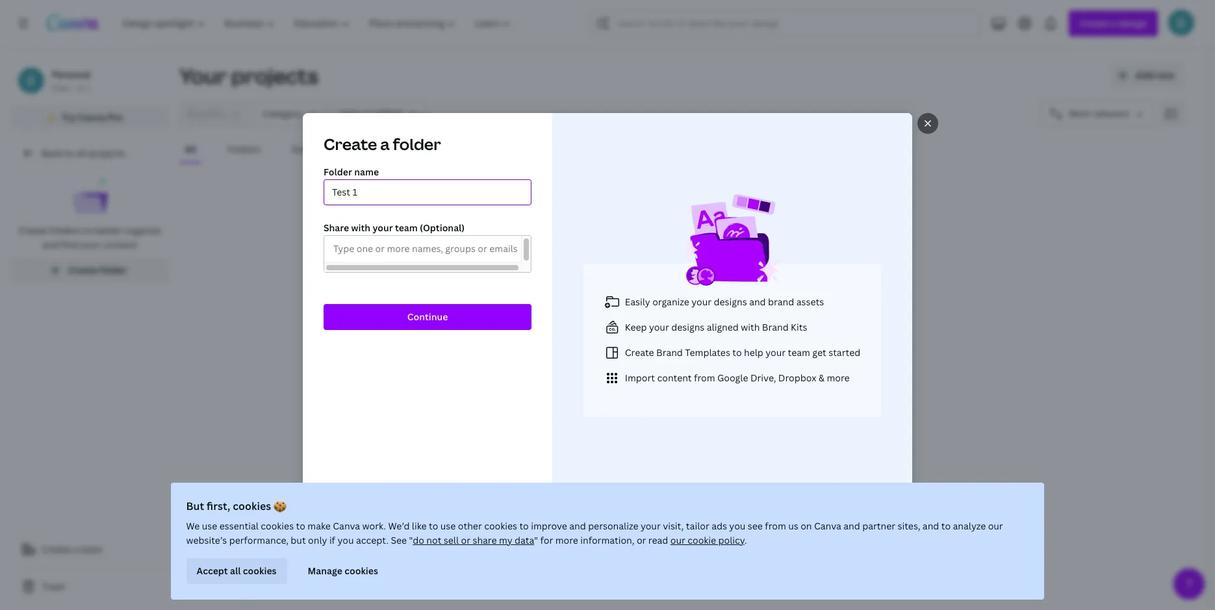 Task type: vqa. For each thing, say whether or not it's contained in the screenshot.
topmost content
yes



Task type: describe. For each thing, give the bounding box(es) containing it.
be
[[646, 339, 655, 350]]

dropbox
[[778, 371, 816, 383]]

free
[[52, 83, 68, 94]]

back to all projects
[[42, 147, 125, 159]]

we'd
[[389, 520, 410, 532]]

if
[[330, 534, 336, 546]]

folder
[[324, 165, 352, 178]]

but first, cookies 🍪
[[186, 499, 287, 513]]

found
[[657, 339, 680, 350]]

like
[[412, 520, 427, 532]]

see
[[391, 534, 407, 546]]

1 vertical spatial with
[[741, 320, 760, 333]]

tailor
[[686, 520, 710, 532]]

create design button
[[581, 367, 678, 393]]

1 horizontal spatial more
[[827, 371, 850, 383]]

but
[[291, 534, 306, 546]]

•
[[71, 83, 74, 94]]

or left read
[[637, 534, 646, 546]]

aligned
[[707, 320, 739, 333]]

and left partner
[[844, 520, 860, 532]]

essential
[[220, 520, 259, 532]]

images
[[358, 143, 389, 155]]

continue button
[[324, 304, 531, 330]]

read
[[649, 534, 668, 546]]

to left analyze
[[942, 520, 951, 532]]

back to all projects link
[[10, 140, 169, 166]]

cookie
[[688, 534, 716, 546]]

share with your team (optional)
[[324, 221, 465, 234]]

canva inside button
[[78, 111, 105, 123]]

create up trash
[[42, 543, 71, 556]]

folder right images
[[393, 133, 441, 154]]

import
[[625, 371, 655, 383]]

create design
[[607, 374, 667, 386]]

accept.
[[356, 534, 389, 546]]

information,
[[581, 534, 635, 546]]

0 horizontal spatial with
[[351, 221, 370, 234]]

to up the "data"
[[520, 520, 529, 532]]

try
[[62, 111, 76, 123]]

keep
[[625, 320, 647, 333]]

designs for designs and items you own will appear here anything you design or upload can be found here. create a design or folder to get started.
[[558, 318, 602, 333]]

continue
[[407, 310, 448, 323]]

2 " from the left
[[534, 534, 538, 546]]

policy
[[719, 534, 745, 546]]

better
[[95, 224, 122, 237]]

create up folder name at the top of the page
[[324, 133, 377, 154]]

your right share
[[373, 221, 393, 234]]

will
[[715, 318, 735, 333]]

here
[[780, 318, 806, 333]]

google
[[717, 371, 748, 383]]

share
[[473, 534, 497, 546]]

folders button
[[222, 137, 266, 162]]

to right like
[[429, 520, 438, 532]]

pro
[[108, 111, 123, 123]]

from inside we use essential cookies to make canva work. we'd like to use other cookies to improve and personalize your visit, tailor ads you see from us on canva and partner sites, and to analyze our website's performance, but only if you accept. see "
[[765, 520, 786, 532]]

create up import
[[625, 346, 654, 358]]

2 use from the left
[[441, 520, 456, 532]]

our cookie policy link
[[671, 534, 745, 546]]

create inside "designs and items you own will appear here anything you design or upload can be found here. create a design or folder to get started."
[[702, 339, 727, 350]]

ads
[[712, 520, 727, 532]]

performance,
[[229, 534, 289, 546]]

organize inside create folders to better organize and find your content
[[124, 224, 161, 237]]

create folders to better organize and find your content
[[18, 224, 161, 251]]

0 vertical spatial brand
[[762, 320, 789, 333]]

.
[[745, 534, 747, 546]]

0 horizontal spatial design
[[566, 339, 590, 350]]

" inside we use essential cookies to make canva work. we'd like to use other cookies to improve and personalize your visit, tailor ads you see from us on canva and partner sites, and to analyze our website's performance, but only if you accept. see "
[[409, 534, 413, 546]]

folder inside "designs and items you own will appear here anything you design or upload can be found here. create a design or folder to get started."
[[772, 339, 795, 350]]

your up 'be'
[[649, 320, 669, 333]]

only
[[308, 534, 327, 546]]

team inside button
[[80, 543, 103, 556]]

easily
[[625, 295, 650, 307]]

create a team button
[[10, 537, 169, 563]]

our inside we use essential cookies to make canva work. we'd like to use other cookies to improve and personalize your visit, tailor ads you see from us on canva and partner sites, and to analyze our website's performance, but only if you accept. see "
[[988, 520, 1003, 532]]

your projects
[[179, 62, 318, 90]]

folders
[[50, 224, 81, 237]]

1 horizontal spatial team
[[395, 221, 418, 234]]

1
[[86, 83, 90, 94]]

drive,
[[750, 371, 776, 383]]

and inside create folders to better organize and find your content
[[42, 238, 59, 251]]

your right the help
[[766, 346, 786, 358]]

do not sell or share my data link
[[413, 534, 534, 546]]

brand
[[768, 295, 794, 307]]

videos
[[420, 143, 450, 155]]

make
[[308, 520, 331, 532]]

projects inside "link"
[[89, 147, 125, 159]]

kits
[[791, 320, 807, 333]]

trash
[[42, 580, 65, 593]]

but first, cookies 🍪 dialog
[[171, 483, 1044, 600]]

more inside but first, cookies 🍪 'dialog'
[[556, 534, 579, 546]]

templates
[[685, 346, 730, 358]]

sites,
[[898, 520, 921, 532]]

can
[[630, 339, 644, 350]]

anything
[[514, 339, 548, 350]]

you right anything
[[550, 339, 564, 350]]

your inside we use essential cookies to make canva work. we'd like to use other cookies to improve and personalize your visit, tailor ads you see from us on canva and partner sites, and to analyze our website's performance, but only if you accept. see "
[[641, 520, 661, 532]]

0 vertical spatial projects
[[231, 62, 318, 90]]

for
[[541, 534, 553, 546]]

create down upload on the bottom of page
[[607, 374, 636, 386]]

1 vertical spatial designs
[[671, 320, 705, 333]]

all
[[185, 143, 196, 155]]

do not sell or share my data " for more information, or read our cookie policy .
[[413, 534, 747, 546]]

accept
[[197, 565, 228, 577]]

manage cookies
[[308, 565, 378, 577]]

other
[[458, 520, 482, 532]]

analyze
[[953, 520, 986, 532]]

a for team
[[73, 543, 78, 556]]

create folder for left create folder button
[[68, 264, 127, 276]]

and right sites,
[[923, 520, 939, 532]]

0 horizontal spatial from
[[694, 371, 715, 383]]

&
[[818, 371, 825, 383]]

work.
[[363, 520, 386, 532]]



Task type: locate. For each thing, give the bounding box(es) containing it.
but
[[186, 499, 204, 513]]

None search field
[[591, 10, 981, 36]]

use up website's
[[202, 520, 218, 532]]

0 vertical spatial a
[[380, 133, 390, 154]]

0 horizontal spatial content
[[103, 238, 137, 251]]

1 horizontal spatial canva
[[333, 520, 360, 532]]

1 horizontal spatial brand
[[762, 320, 789, 333]]

and up upload on the bottom of page
[[605, 318, 627, 333]]

all inside button
[[230, 565, 241, 577]]

0 horizontal spatial designs
[[292, 143, 326, 155]]

all right accept
[[230, 565, 241, 577]]

folder name
[[324, 165, 379, 178]]

0 horizontal spatial all
[[76, 147, 87, 159]]

share
[[324, 221, 349, 234]]

keep your designs aligned with brand kits
[[625, 320, 807, 333]]

1 vertical spatial projects
[[89, 147, 125, 159]]

a inside "designs and items you own will appear here anything you design or upload can be found here. create a design or folder to get started."
[[729, 339, 733, 350]]

designs
[[714, 295, 747, 307], [671, 320, 705, 333]]

1 vertical spatial our
[[671, 534, 686, 546]]

use up sell
[[441, 520, 456, 532]]

see
[[748, 520, 763, 532]]

on
[[801, 520, 812, 532]]

1 vertical spatial all
[[230, 565, 241, 577]]

create folder down create brand templates to help your team get started
[[714, 374, 773, 386]]

1 horizontal spatial organize
[[652, 295, 689, 307]]

your inside create folders to better organize and find your content
[[80, 238, 100, 251]]

data
[[515, 534, 534, 546]]

1 vertical spatial create folder
[[714, 374, 773, 386]]

team up "trash" link
[[80, 543, 103, 556]]

create folder
[[68, 264, 127, 276], [714, 374, 773, 386]]

do
[[413, 534, 425, 546]]

or
[[592, 339, 600, 350], [762, 339, 770, 350], [461, 534, 471, 546], [637, 534, 646, 546]]

videos button
[[415, 137, 455, 162]]

designs and items you own will appear here anything you design or upload can be found here. create a design or folder to get started.
[[514, 318, 850, 350]]

1 " from the left
[[409, 534, 413, 546]]

1 horizontal spatial content
[[657, 371, 692, 383]]

0 vertical spatial more
[[827, 371, 850, 383]]

help
[[744, 346, 763, 358]]

your up read
[[641, 520, 661, 532]]

design down 'be'
[[638, 374, 667, 386]]

top level navigation element
[[114, 10, 522, 36]]

create down create brand templates to help your team get started
[[714, 374, 744, 386]]

(optional)
[[420, 221, 465, 234]]

Type one or more names, groups or e​​ma​il​s text field
[[329, 240, 522, 258]]

designs for designs
[[292, 143, 326, 155]]

0 horizontal spatial organize
[[124, 224, 161, 237]]

1 vertical spatial create folder button
[[688, 367, 783, 393]]

design inside button
[[638, 374, 667, 386]]

0 vertical spatial with
[[351, 221, 370, 234]]

we use essential cookies to make canva work. we'd like to use other cookies to improve and personalize your visit, tailor ads you see from us on canva and partner sites, and to analyze our website's performance, but only if you accept. see "
[[186, 520, 1003, 546]]

personal
[[52, 68, 91, 81]]

you up policy at bottom right
[[730, 520, 746, 532]]

we
[[186, 520, 200, 532]]

1 vertical spatial from
[[765, 520, 786, 532]]

from left us
[[765, 520, 786, 532]]

and up the do not sell or share my data " for more information, or read our cookie policy .
[[570, 520, 586, 532]]

1 use from the left
[[202, 520, 218, 532]]

folders
[[227, 143, 261, 155]]

0 vertical spatial create folder button
[[10, 257, 169, 283]]

0 horizontal spatial our
[[671, 534, 686, 546]]

create folder button down create brand templates to help your team get started
[[688, 367, 783, 393]]

1 horizontal spatial designs
[[714, 295, 747, 307]]

0 vertical spatial team
[[395, 221, 418, 234]]

sell
[[444, 534, 459, 546]]

or left upload on the bottom of page
[[592, 339, 600, 350]]

cookies down 🍪
[[261, 520, 294, 532]]

more right for
[[556, 534, 579, 546]]

not
[[427, 534, 442, 546]]

get left started
[[812, 346, 826, 358]]

back
[[42, 147, 63, 159]]

1 horizontal spatial all
[[230, 565, 241, 577]]

designs up upload on the bottom of page
[[558, 318, 602, 333]]

our right analyze
[[988, 520, 1003, 532]]

0 horizontal spatial create folder button
[[10, 257, 169, 283]]

appear
[[737, 318, 777, 333]]

use
[[202, 520, 218, 532], [441, 520, 456, 532]]

0 horizontal spatial more
[[556, 534, 579, 546]]

canva right on
[[814, 520, 842, 532]]

1 vertical spatial a
[[729, 339, 733, 350]]

import content from google drive, dropbox & more
[[625, 371, 850, 383]]

create brand templates to help your team get started
[[625, 346, 860, 358]]

and inside "designs and items you own will appear here anything you design or upload can be found here. create a design or folder to get started."
[[605, 318, 627, 333]]

you right if
[[338, 534, 354, 546]]

cookies down accept.
[[345, 565, 378, 577]]

0 horizontal spatial team
[[80, 543, 103, 556]]

a
[[380, 133, 390, 154], [729, 339, 733, 350], [73, 543, 78, 556]]

with right share
[[351, 221, 370, 234]]

create folder down create folders to better organize and find your content
[[68, 264, 127, 276]]

content down better
[[103, 238, 137, 251]]

0 vertical spatial our
[[988, 520, 1003, 532]]

brand right 'be'
[[656, 346, 683, 358]]

design left upload on the bottom of page
[[566, 339, 590, 350]]

to up "but"
[[296, 520, 306, 532]]

"
[[409, 534, 413, 546], [534, 534, 538, 546]]

your up own
[[691, 295, 712, 307]]

designs inside button
[[292, 143, 326, 155]]

team up type one or more names, groups or e​​ma​il​s text box at the top left
[[395, 221, 418, 234]]

easily organize your designs and brand assets
[[625, 295, 824, 307]]

items
[[630, 318, 661, 333]]

2 horizontal spatial a
[[729, 339, 733, 350]]

1 horizontal spatial designs
[[558, 318, 602, 333]]

1 horizontal spatial use
[[441, 520, 456, 532]]

1 vertical spatial designs
[[558, 318, 602, 333]]

1 vertical spatial content
[[657, 371, 692, 383]]

designs up will at the right bottom of the page
[[714, 295, 747, 307]]

to down kits
[[797, 339, 804, 350]]

cookies down 'performance,'
[[243, 565, 277, 577]]

and left brand
[[749, 295, 766, 307]]

0 horizontal spatial a
[[73, 543, 78, 556]]

" right 'see'
[[409, 534, 413, 546]]

organize right better
[[124, 224, 161, 237]]

manage
[[308, 565, 343, 577]]

0 horizontal spatial brand
[[656, 346, 683, 358]]

visit,
[[663, 520, 684, 532]]

all
[[76, 147, 87, 159], [230, 565, 241, 577]]

0 vertical spatial designs
[[714, 295, 747, 307]]

with up the help
[[741, 320, 760, 333]]

0 vertical spatial all
[[76, 147, 87, 159]]

create inside create folders to better organize and find your content
[[18, 224, 47, 237]]

create left "folders"
[[18, 224, 47, 237]]

projects
[[231, 62, 318, 90], [89, 147, 125, 159]]

1 vertical spatial team
[[788, 346, 810, 358]]

create down "find"
[[68, 264, 98, 276]]

a inside button
[[73, 543, 78, 556]]

1 horizontal spatial with
[[741, 320, 760, 333]]

cookies up "my"
[[484, 520, 518, 532]]

0 vertical spatial organize
[[124, 224, 161, 237]]

first,
[[207, 499, 231, 513]]

brand
[[762, 320, 789, 333], [656, 346, 683, 358]]

or right sell
[[461, 534, 471, 546]]

1 horizontal spatial create folder
[[714, 374, 773, 386]]

brand left kits
[[762, 320, 789, 333]]

2 vertical spatial a
[[73, 543, 78, 556]]

1 horizontal spatial projects
[[231, 62, 318, 90]]

create folder for bottommost create folder button
[[714, 374, 773, 386]]

2 horizontal spatial team
[[788, 346, 810, 358]]

your right "find"
[[80, 238, 100, 251]]

create a folder
[[324, 133, 441, 154]]

designs button
[[287, 137, 332, 162]]

team down kits
[[788, 346, 810, 358]]

0 horizontal spatial projects
[[89, 147, 125, 159]]

more right &
[[827, 371, 850, 383]]

designs up here.
[[671, 320, 705, 333]]

manage cookies button
[[298, 558, 389, 584]]

design
[[566, 339, 590, 350], [735, 339, 760, 350], [638, 374, 667, 386]]

0 vertical spatial from
[[694, 371, 715, 383]]

personalize
[[588, 520, 639, 532]]

1 horizontal spatial from
[[765, 520, 786, 532]]

folder down the help
[[746, 374, 773, 386]]

get
[[806, 339, 818, 350], [812, 346, 826, 358]]

partner
[[863, 520, 896, 532]]

0 horizontal spatial use
[[202, 520, 218, 532]]

" left for
[[534, 534, 538, 546]]

you up found
[[664, 318, 685, 333]]

from
[[694, 371, 715, 383], [765, 520, 786, 532]]

to inside "link"
[[65, 147, 74, 159]]

1 horizontal spatial a
[[380, 133, 390, 154]]

designs up folder
[[292, 143, 326, 155]]

1 vertical spatial more
[[556, 534, 579, 546]]

content
[[103, 238, 137, 251], [657, 371, 692, 383]]

content down found
[[657, 371, 692, 383]]

try canva pro
[[62, 111, 123, 123]]

organize right easily
[[652, 295, 689, 307]]

1 horizontal spatial our
[[988, 520, 1003, 532]]

content inside create folders to better organize and find your content
[[103, 238, 137, 251]]

your
[[179, 62, 227, 90]]

from down templates
[[694, 371, 715, 383]]

canva right the try
[[78, 111, 105, 123]]

folder down better
[[100, 264, 127, 276]]

all right the back
[[76, 147, 87, 159]]

to
[[65, 147, 74, 159], [83, 224, 92, 237], [797, 339, 804, 350], [732, 346, 742, 358], [296, 520, 306, 532], [429, 520, 438, 532], [520, 520, 529, 532], [942, 520, 951, 532]]

or down appear on the right of page
[[762, 339, 770, 350]]

accept all cookies button
[[186, 558, 287, 584]]

to right the back
[[65, 147, 74, 159]]

2 horizontal spatial design
[[735, 339, 760, 350]]

2 horizontal spatial canva
[[814, 520, 842, 532]]

cookies up essential
[[233, 499, 271, 513]]

to inside "designs and items you own will appear here anything you design or upload can be found here. create a design or folder to get started."
[[797, 339, 804, 350]]

0 horizontal spatial create folder
[[68, 264, 127, 276]]

Folder name text field
[[332, 180, 523, 204]]

to inside create folders to better organize and find your content
[[83, 224, 92, 237]]

2 vertical spatial team
[[80, 543, 103, 556]]

0 horizontal spatial "
[[409, 534, 413, 546]]

get inside "designs and items you own will appear here anything you design or upload can be found here. create a design or folder to get started."
[[806, 339, 818, 350]]

accept all cookies
[[197, 565, 277, 577]]

1 horizontal spatial design
[[638, 374, 667, 386]]

1 vertical spatial organize
[[652, 295, 689, 307]]

0 vertical spatial content
[[103, 238, 137, 251]]

get left 'started.'
[[806, 339, 818, 350]]

improve
[[531, 520, 567, 532]]

1 vertical spatial brand
[[656, 346, 683, 358]]

designs inside "designs and items you own will appear here anything you design or upload can be found here. create a design or folder to get started."
[[558, 318, 602, 333]]

0 horizontal spatial canva
[[78, 111, 105, 123]]

my
[[499, 534, 513, 546]]

to left the help
[[732, 346, 742, 358]]

0 vertical spatial designs
[[292, 143, 326, 155]]

0 vertical spatial create folder
[[68, 264, 127, 276]]

create folder button
[[10, 257, 169, 283], [688, 367, 783, 393]]

all inside "link"
[[76, 147, 87, 159]]

trash link
[[10, 574, 169, 600]]

design down appear on the right of page
[[735, 339, 760, 350]]

own
[[688, 318, 712, 333]]

to left better
[[83, 224, 92, 237]]

create folder button down "find"
[[10, 257, 169, 283]]

folder down here
[[772, 339, 795, 350]]

create
[[324, 133, 377, 154], [18, 224, 47, 237], [68, 264, 98, 276], [702, 339, 727, 350], [625, 346, 654, 358], [607, 374, 636, 386], [714, 374, 744, 386], [42, 543, 71, 556]]

and
[[42, 238, 59, 251], [749, 295, 766, 307], [605, 318, 627, 333], [570, 520, 586, 532], [844, 520, 860, 532], [923, 520, 939, 532]]

you
[[664, 318, 685, 333], [550, 339, 564, 350], [730, 520, 746, 532], [338, 534, 354, 546]]

our down visit, on the right bottom
[[671, 534, 686, 546]]

1 horizontal spatial "
[[534, 534, 538, 546]]

canva up if
[[333, 520, 360, 532]]

0 horizontal spatial designs
[[671, 320, 705, 333]]

create down keep your designs aligned with brand kits
[[702, 339, 727, 350]]

a for folder
[[380, 133, 390, 154]]

upload
[[602, 339, 628, 350]]

our
[[988, 520, 1003, 532], [671, 534, 686, 546]]

and left "find"
[[42, 238, 59, 251]]

1 horizontal spatial create folder button
[[688, 367, 783, 393]]

name
[[354, 165, 379, 178]]

free •
[[52, 83, 74, 94]]

started.
[[820, 339, 850, 350]]



